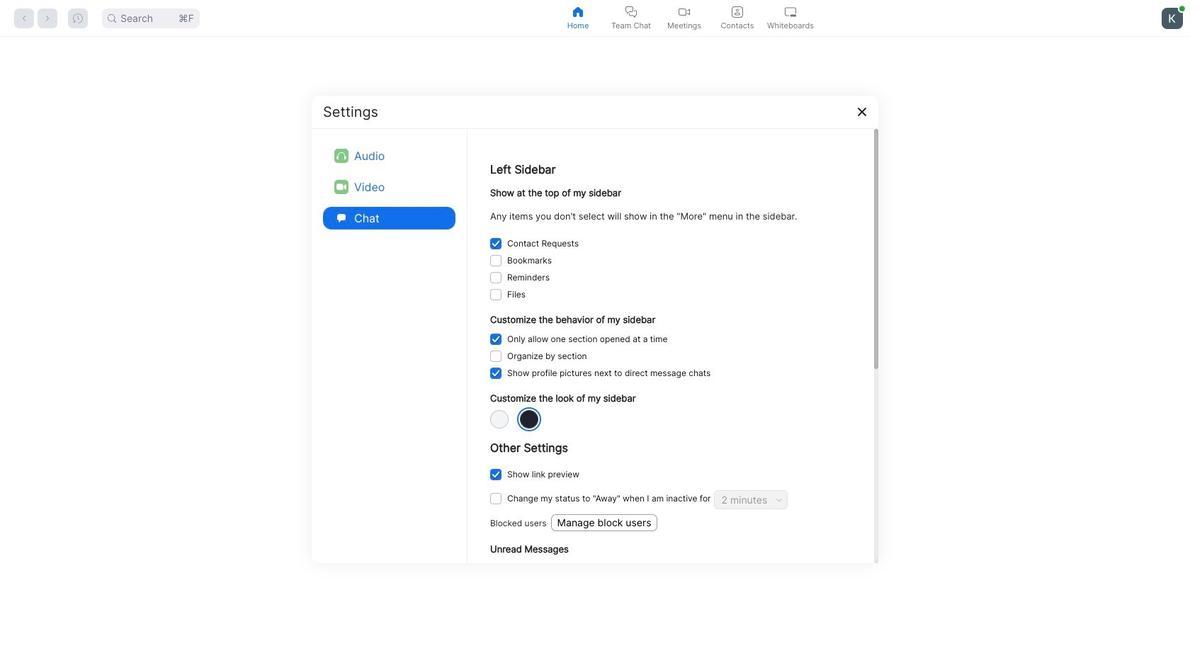 Task type: describe. For each thing, give the bounding box(es) containing it.
home small image
[[573, 6, 584, 17]]

customize the behavior of my sidebar. only allow one section opened at a time element
[[507, 331, 668, 348]]

gray image
[[520, 410, 539, 429]]

home small image
[[573, 6, 584, 17]]

plus squircle image
[[476, 261, 507, 292]]

. change my status to "away" when i am inactive for element
[[507, 490, 711, 507]]

plus squircle image
[[476, 261, 507, 292]]

whiteboard small image
[[785, 6, 797, 17]]

video on image
[[337, 182, 347, 192]]



Task type: vqa. For each thing, say whether or not it's contained in the screenshot.
third Team Chat from right
no



Task type: locate. For each thing, give the bounding box(es) containing it.
None radio
[[490, 410, 509, 429]]

. show link preview element
[[507, 466, 580, 483]]

chat image
[[337, 214, 346, 222]]

profile contact image
[[732, 6, 743, 17]]

tab list
[[552, 0, 817, 36]]

video on image
[[679, 6, 690, 17], [679, 6, 690, 17], [334, 180, 349, 194]]

settings tab list
[[323, 140, 456, 233]]

chat image
[[334, 211, 349, 225]]

magnifier image
[[108, 14, 116, 22]]

None radio
[[520, 410, 539, 429]]

. organize by section element
[[507, 348, 587, 365]]

customize the look of my sidebar. white image
[[490, 410, 509, 429]]

tab panel
[[0, 37, 1191, 658]]

close image
[[857, 106, 868, 117], [857, 106, 868, 117]]

. files element
[[507, 286, 526, 303]]

whiteboard small image
[[785, 6, 797, 17]]

headphone image
[[334, 148, 349, 163], [337, 151, 347, 161]]

None button
[[490, 238, 502, 249], [490, 255, 502, 266], [490, 272, 502, 283], [490, 289, 502, 300], [490, 334, 502, 345], [490, 351, 502, 362], [490, 368, 502, 379], [490, 469, 502, 481], [490, 493, 502, 505], [490, 238, 502, 249], [490, 255, 502, 266], [490, 272, 502, 283], [490, 289, 502, 300], [490, 334, 502, 345], [490, 351, 502, 362], [490, 368, 502, 379], [490, 469, 502, 481], [490, 493, 502, 505]]

. reminders element
[[507, 269, 550, 286]]

online image
[[1180, 5, 1185, 11], [1180, 5, 1185, 11]]

profile contact image
[[732, 6, 743, 17]]

. bookmarks element
[[507, 252, 552, 269]]

magnifier image
[[108, 14, 116, 22]]

show at the top of my sidebar. contact requests element
[[507, 235, 579, 252]]

unread messages. keep all unread messages on top in chat and channel lists element
[[507, 561, 739, 578]]

. show profile pictures next to direct message chats element
[[507, 365, 711, 382]]

team chat image
[[626, 6, 637, 17], [626, 6, 637, 17]]



